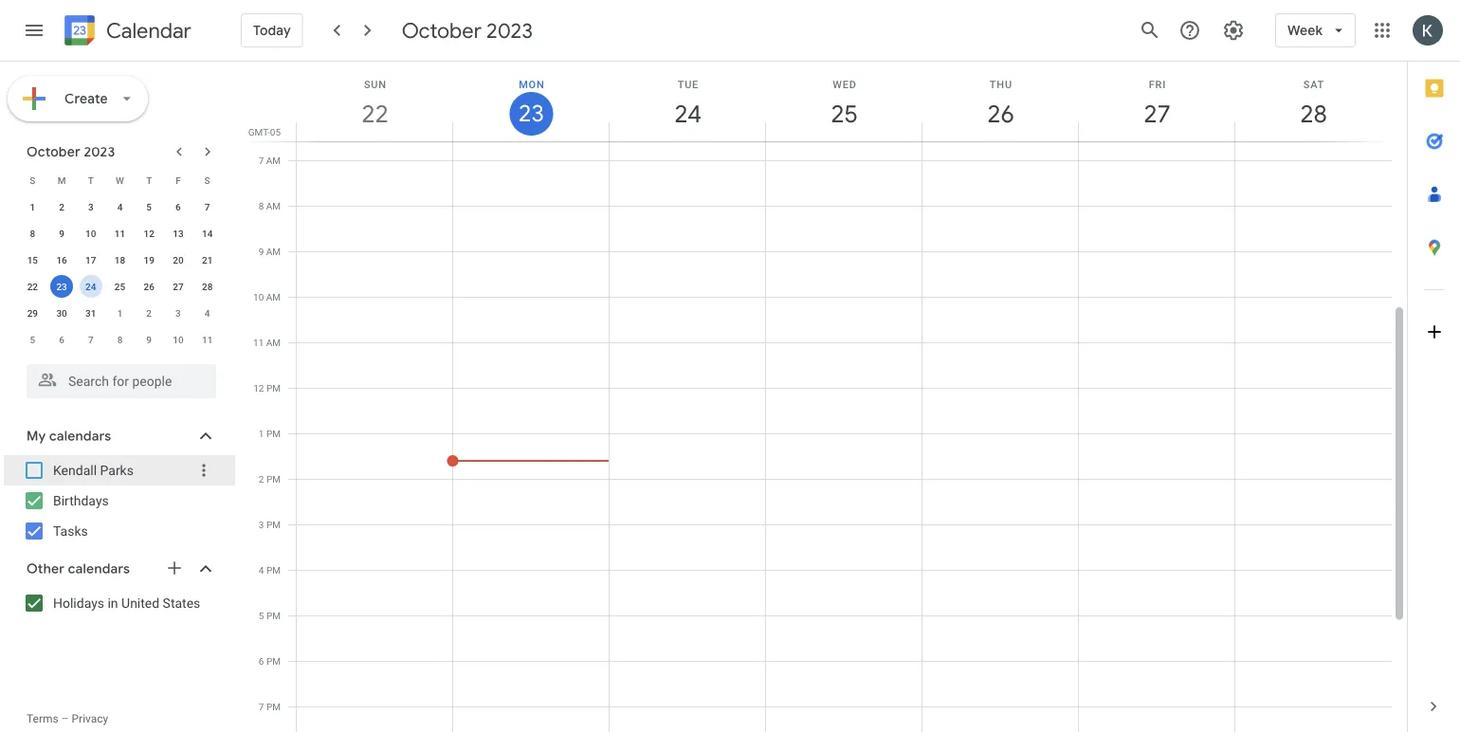 Task type: locate. For each thing, give the bounding box(es) containing it.
0 horizontal spatial 10
[[85, 228, 96, 239]]

1 vertical spatial 9
[[259, 246, 264, 257]]

row down 11 element
[[18, 247, 222, 273]]

24 down 17
[[85, 281, 96, 292]]

1 pm
[[259, 428, 281, 439]]

1 vertical spatial 4
[[205, 307, 210, 319]]

2 vertical spatial 9
[[146, 334, 152, 345]]

6 down 30 'element'
[[59, 334, 64, 345]]

november 5 element
[[21, 328, 44, 351]]

23 down mon
[[517, 99, 544, 129]]

1 vertical spatial 23
[[56, 281, 67, 292]]

15 element
[[21, 249, 44, 271]]

11 for november 11 element
[[202, 334, 213, 345]]

0 vertical spatial 9
[[59, 228, 64, 239]]

27 element
[[167, 275, 190, 298]]

12 element
[[138, 222, 160, 245]]

1 vertical spatial 3
[[176, 307, 181, 319]]

25 element
[[109, 275, 131, 298]]

26 down 19
[[144, 281, 154, 292]]

add other calendars image
[[165, 559, 184, 578]]

0 horizontal spatial 2
[[59, 201, 64, 212]]

12
[[144, 228, 154, 239], [253, 382, 264, 394]]

november 2 element
[[138, 302, 160, 324]]

holidays in united states
[[53, 595, 200, 611]]

pm up the '4 pm'
[[266, 519, 281, 530]]

row group
[[18, 193, 222, 353]]

row up 18 element
[[18, 220, 222, 247]]

9 for 9 am
[[259, 246, 264, 257]]

13 element
[[167, 222, 190, 245]]

30 element
[[50, 302, 73, 324]]

4 am from the top
[[266, 291, 281, 303]]

1 vertical spatial 26
[[144, 281, 154, 292]]

14 element
[[196, 222, 219, 245]]

1 horizontal spatial s
[[205, 175, 210, 186]]

0 vertical spatial 26
[[986, 98, 1013, 129]]

1 horizontal spatial 10
[[173, 334, 184, 345]]

22 down sun
[[360, 98, 387, 129]]

2 vertical spatial 2
[[259, 473, 264, 485]]

5 down 29 element
[[30, 334, 35, 345]]

05
[[270, 126, 281, 138]]

18 element
[[109, 249, 131, 271]]

5 pm from the top
[[266, 564, 281, 576]]

24
[[673, 98, 700, 129], [85, 281, 96, 292]]

6
[[176, 201, 181, 212], [59, 334, 64, 345], [259, 655, 264, 667]]

8 down 7 am
[[259, 200, 264, 212]]

7 row from the top
[[18, 326, 222, 353]]

7
[[259, 155, 264, 166], [205, 201, 210, 212], [88, 334, 94, 345], [259, 701, 264, 712]]

25 column header
[[765, 62, 923, 141]]

1 vertical spatial 28
[[202, 281, 213, 292]]

parks
[[100, 462, 134, 478]]

1 horizontal spatial 9
[[146, 334, 152, 345]]

0 vertical spatial 12
[[144, 228, 154, 239]]

10
[[85, 228, 96, 239], [253, 291, 264, 303], [173, 334, 184, 345]]

1 vertical spatial 22
[[27, 281, 38, 292]]

1 am from the top
[[266, 155, 281, 166]]

am down 8 am
[[266, 246, 281, 257]]

0 horizontal spatial s
[[30, 175, 35, 186]]

4
[[117, 201, 123, 212], [205, 307, 210, 319], [259, 564, 264, 576]]

2 horizontal spatial 11
[[253, 337, 264, 348]]

pm up 5 pm
[[266, 564, 281, 576]]

am
[[266, 155, 281, 166], [266, 200, 281, 212], [266, 246, 281, 257], [266, 291, 281, 303], [266, 337, 281, 348]]

5 inside grid
[[259, 610, 264, 621]]

None search field
[[0, 357, 235, 398]]

november 10 element
[[167, 328, 190, 351]]

1 vertical spatial 27
[[173, 281, 184, 292]]

28 column header
[[1235, 62, 1392, 141]]

0 horizontal spatial 6
[[59, 334, 64, 345]]

4 pm
[[259, 564, 281, 576]]

3 inside grid
[[259, 519, 264, 530]]

0 horizontal spatial 12
[[144, 228, 154, 239]]

7 down 31 element on the left of page
[[88, 334, 94, 345]]

3 for 3 pm
[[259, 519, 264, 530]]

10 element
[[79, 222, 102, 245]]

25 inside wed 25
[[830, 98, 857, 129]]

0 horizontal spatial 27
[[173, 281, 184, 292]]

pm for 5 pm
[[266, 610, 281, 621]]

4 for 4 pm
[[259, 564, 264, 576]]

4 up 5 pm
[[259, 564, 264, 576]]

0 horizontal spatial 8
[[30, 228, 35, 239]]

17 element
[[79, 249, 102, 271]]

3
[[88, 201, 94, 212], [176, 307, 181, 319], [259, 519, 264, 530]]

2 down m
[[59, 201, 64, 212]]

pm up 2 pm
[[266, 428, 281, 439]]

1 horizontal spatial 2023
[[487, 17, 533, 44]]

2 vertical spatial 10
[[173, 334, 184, 345]]

0 horizontal spatial 23
[[56, 281, 67, 292]]

12 inside 'row'
[[144, 228, 154, 239]]

0 horizontal spatial 22
[[27, 281, 38, 292]]

5 down the '4 pm'
[[259, 610, 264, 621]]

2 up november 9 element
[[146, 307, 152, 319]]

1 horizontal spatial 11
[[202, 334, 213, 345]]

9 up 16 element
[[59, 228, 64, 239]]

pm for 4 pm
[[266, 564, 281, 576]]

3 pm from the top
[[266, 473, 281, 485]]

12 up 19
[[144, 228, 154, 239]]

s
[[30, 175, 35, 186], [205, 175, 210, 186]]

2 horizontal spatial 9
[[259, 246, 264, 257]]

29 element
[[21, 302, 44, 324]]

0 horizontal spatial 26
[[144, 281, 154, 292]]

23 inside "mon 23"
[[517, 99, 544, 129]]

grid
[[243, 62, 1408, 733]]

24 down 'tue'
[[673, 98, 700, 129]]

1 horizontal spatial 12
[[253, 382, 264, 394]]

1 horizontal spatial 25
[[830, 98, 857, 129]]

thu
[[990, 78, 1013, 90]]

0 horizontal spatial 11
[[115, 228, 125, 239]]

states
[[163, 595, 200, 611]]

11 down 10 am
[[253, 337, 264, 348]]

1 horizontal spatial 22
[[360, 98, 387, 129]]

10 inside grid
[[253, 291, 264, 303]]

0 vertical spatial october
[[402, 17, 482, 44]]

2 row from the top
[[18, 193, 222, 220]]

10 for november 10 element
[[173, 334, 184, 345]]

2 horizontal spatial 1
[[259, 428, 264, 439]]

tab list
[[1409, 62, 1461, 680]]

1 vertical spatial 12
[[253, 382, 264, 394]]

november 1 element
[[109, 302, 131, 324]]

4 pm from the top
[[266, 519, 281, 530]]

3 pm
[[259, 519, 281, 530]]

1 horizontal spatial 27
[[1143, 98, 1170, 129]]

row containing 5
[[18, 326, 222, 353]]

calendars up in
[[68, 561, 130, 578]]

settings menu image
[[1223, 19, 1245, 42]]

1 horizontal spatial october
[[402, 17, 482, 44]]

2 horizontal spatial 10
[[253, 291, 264, 303]]

2 horizontal spatial 8
[[259, 200, 264, 212]]

2 horizontal spatial 4
[[259, 564, 264, 576]]

7 down the gmt-
[[259, 155, 264, 166]]

october 2023 up m
[[27, 143, 115, 160]]

23 column header
[[452, 62, 610, 141]]

am down 7 am
[[266, 200, 281, 212]]

my calendars button
[[4, 421, 235, 451]]

pm for 2 pm
[[266, 473, 281, 485]]

0 vertical spatial 28
[[1299, 98, 1327, 129]]

31 element
[[79, 302, 102, 324]]

2
[[59, 201, 64, 212], [146, 307, 152, 319], [259, 473, 264, 485]]

row down w
[[18, 193, 222, 220]]

4 for the november 4 element
[[205, 307, 210, 319]]

today
[[253, 22, 291, 39]]

6 inside grid
[[259, 655, 264, 667]]

1 row from the top
[[18, 167, 222, 193]]

october 2023 grid
[[18, 167, 222, 353]]

10 down november 3 element
[[173, 334, 184, 345]]

27 down 20
[[173, 281, 184, 292]]

8 down november 1 element
[[117, 334, 123, 345]]

privacy
[[72, 712, 108, 726]]

27
[[1143, 98, 1170, 129], [173, 281, 184, 292]]

24 cell
[[76, 273, 105, 300]]

1 horizontal spatial october 2023
[[402, 17, 533, 44]]

1 down '12 pm'
[[259, 428, 264, 439]]

26 inside column header
[[986, 98, 1013, 129]]

3 down 27 'element' at left
[[176, 307, 181, 319]]

4 up 11 element
[[117, 201, 123, 212]]

5 up 12 element
[[146, 201, 152, 212]]

29
[[27, 307, 38, 319]]

0 vertical spatial 24
[[673, 98, 700, 129]]

other calendars
[[27, 561, 130, 578]]

12 for 12 pm
[[253, 382, 264, 394]]

7 pm from the top
[[266, 655, 281, 667]]

0 vertical spatial 25
[[830, 98, 857, 129]]

am for 7 am
[[266, 155, 281, 166]]

25 down wed
[[830, 98, 857, 129]]

1 horizontal spatial 26
[[986, 98, 1013, 129]]

pm up 1 pm
[[266, 382, 281, 394]]

19
[[144, 254, 154, 266]]

1 vertical spatial 24
[[85, 281, 96, 292]]

5 pm
[[259, 610, 281, 621]]

11
[[115, 228, 125, 239], [202, 334, 213, 345], [253, 337, 264, 348]]

today button
[[241, 8, 303, 53]]

12 down 11 am
[[253, 382, 264, 394]]

1 horizontal spatial t
[[146, 175, 152, 186]]

2 vertical spatial 1
[[259, 428, 264, 439]]

0 vertical spatial 22
[[360, 98, 387, 129]]

2 vertical spatial 6
[[259, 655, 264, 667]]

10 up 17
[[85, 228, 96, 239]]

9 down november 2 element
[[146, 334, 152, 345]]

am down 05
[[266, 155, 281, 166]]

8 inside grid
[[259, 200, 264, 212]]

11 up 18
[[115, 228, 125, 239]]

2 pm from the top
[[266, 428, 281, 439]]

8 for november 8 element
[[117, 334, 123, 345]]

1 horizontal spatial 24
[[673, 98, 700, 129]]

0 vertical spatial 27
[[1143, 98, 1170, 129]]

22
[[360, 98, 387, 129], [27, 281, 38, 292]]

27 down fri
[[1143, 98, 1170, 129]]

9 am
[[259, 246, 281, 257]]

0 vertical spatial 2023
[[487, 17, 533, 44]]

23
[[517, 99, 544, 129], [56, 281, 67, 292]]

28
[[1299, 98, 1327, 129], [202, 281, 213, 292]]

calendars up kendall
[[49, 428, 111, 445]]

1 pm from the top
[[266, 382, 281, 394]]

5
[[146, 201, 152, 212], [30, 334, 35, 345], [259, 610, 264, 621]]

privacy link
[[72, 712, 108, 726]]

3 up the '4 pm'
[[259, 519, 264, 530]]

pm up 3 pm
[[266, 473, 281, 485]]

11 inside grid
[[253, 337, 264, 348]]

28 down the sat
[[1299, 98, 1327, 129]]

0 horizontal spatial 9
[[59, 228, 64, 239]]

2 horizontal spatial 6
[[259, 655, 264, 667]]

0 horizontal spatial october 2023
[[27, 143, 115, 160]]

6 for 6 pm
[[259, 655, 264, 667]]

11 down the november 4 element
[[202, 334, 213, 345]]

1 vertical spatial 1
[[117, 307, 123, 319]]

1 horizontal spatial 2
[[146, 307, 152, 319]]

1 vertical spatial 25
[[115, 281, 125, 292]]

row down november 1 element
[[18, 326, 222, 353]]

1 horizontal spatial 6
[[176, 201, 181, 212]]

1 horizontal spatial 4
[[205, 307, 210, 319]]

1 horizontal spatial 1
[[117, 307, 123, 319]]

1 vertical spatial 2023
[[84, 143, 115, 160]]

3 am from the top
[[266, 246, 281, 257]]

1 horizontal spatial 3
[[176, 307, 181, 319]]

1
[[30, 201, 35, 212], [117, 307, 123, 319], [259, 428, 264, 439]]

2 horizontal spatial 2
[[259, 473, 264, 485]]

24 inside column header
[[673, 98, 700, 129]]

1 inside grid
[[259, 428, 264, 439]]

3 up 10 element
[[88, 201, 94, 212]]

2 horizontal spatial 3
[[259, 519, 264, 530]]

0 horizontal spatial 5
[[30, 334, 35, 345]]

s right f
[[205, 175, 210, 186]]

8
[[259, 200, 264, 212], [30, 228, 35, 239], [117, 334, 123, 345]]

22 inside 'row'
[[27, 281, 38, 292]]

row up 11 element
[[18, 167, 222, 193]]

2 vertical spatial 8
[[117, 334, 123, 345]]

2 am from the top
[[266, 200, 281, 212]]

11 inside november 11 element
[[202, 334, 213, 345]]

2 vertical spatial 5
[[259, 610, 264, 621]]

5 row from the top
[[18, 273, 222, 300]]

9
[[59, 228, 64, 239], [259, 246, 264, 257], [146, 334, 152, 345]]

3 inside november 3 element
[[176, 307, 181, 319]]

pm down the '4 pm'
[[266, 610, 281, 621]]

3 row from the top
[[18, 220, 222, 247]]

1 horizontal spatial 8
[[117, 334, 123, 345]]

2 up 3 pm
[[259, 473, 264, 485]]

26
[[986, 98, 1013, 129], [144, 281, 154, 292]]

2023 up mon
[[487, 17, 533, 44]]

0 horizontal spatial 28
[[202, 281, 213, 292]]

calendars for other calendars
[[68, 561, 130, 578]]

10 up 11 am
[[253, 291, 264, 303]]

17
[[85, 254, 96, 266]]

am down 9 am
[[266, 291, 281, 303]]

9 up 10 am
[[259, 246, 264, 257]]

2 inside november 2 element
[[146, 307, 152, 319]]

1 vertical spatial october 2023
[[27, 143, 115, 160]]

0 horizontal spatial 24
[[85, 281, 96, 292]]

2 vertical spatial 4
[[259, 564, 264, 576]]

2 vertical spatial 3
[[259, 519, 264, 530]]

23 down the 16
[[56, 281, 67, 292]]

t
[[88, 175, 94, 186], [146, 175, 152, 186]]

22 up 29
[[27, 281, 38, 292]]

8 up 15 element at the left top of page
[[30, 228, 35, 239]]

0 vertical spatial 4
[[117, 201, 123, 212]]

pm up 7 pm
[[266, 655, 281, 667]]

row down 25 element at the top left of page
[[18, 300, 222, 326]]

6 up 7 pm
[[259, 655, 264, 667]]

1 down 25 element at the top left of page
[[117, 307, 123, 319]]

2 horizontal spatial 5
[[259, 610, 264, 621]]

1 vertical spatial 8
[[30, 228, 35, 239]]

0 vertical spatial calendars
[[49, 428, 111, 445]]

26 down thu
[[986, 98, 1013, 129]]

10 am
[[253, 291, 281, 303]]

s left m
[[30, 175, 35, 186]]

1 for 1 pm
[[259, 428, 264, 439]]

2 pm
[[259, 473, 281, 485]]

12 inside grid
[[253, 382, 264, 394]]

7 for 7 am
[[259, 155, 264, 166]]

0 vertical spatial 23
[[517, 99, 544, 129]]

6 pm from the top
[[266, 610, 281, 621]]

main drawer image
[[23, 19, 46, 42]]

november 6 element
[[50, 328, 73, 351]]

1 vertical spatial 5
[[30, 334, 35, 345]]

1 vertical spatial 6
[[59, 334, 64, 345]]

5 am from the top
[[266, 337, 281, 348]]

28 inside column header
[[1299, 98, 1327, 129]]

7 up 14 element
[[205, 201, 210, 212]]

22 link
[[353, 92, 397, 136]]

1 vertical spatial october
[[27, 143, 81, 160]]

pm
[[266, 382, 281, 394], [266, 428, 281, 439], [266, 473, 281, 485], [266, 519, 281, 530], [266, 564, 281, 576], [266, 610, 281, 621], [266, 655, 281, 667], [266, 701, 281, 712]]

my calendars list
[[4, 455, 235, 546]]

my calendars
[[27, 428, 111, 445]]

7 down 6 pm on the bottom left of page
[[259, 701, 264, 712]]

4 row from the top
[[18, 247, 222, 273]]

28 inside 'row'
[[202, 281, 213, 292]]

t right m
[[88, 175, 94, 186]]

2023 down create
[[84, 143, 115, 160]]

0 horizontal spatial t
[[88, 175, 94, 186]]

6 up 13 element
[[176, 201, 181, 212]]

0 vertical spatial 3
[[88, 201, 94, 212]]

6 row from the top
[[18, 300, 222, 326]]

30
[[56, 307, 67, 319]]

1 vertical spatial 2
[[146, 307, 152, 319]]

october
[[402, 17, 482, 44], [27, 143, 81, 160]]

12 for 12
[[144, 228, 154, 239]]

0 vertical spatial 8
[[259, 200, 264, 212]]

1 t from the left
[[88, 175, 94, 186]]

f
[[176, 175, 181, 186]]

4 inside grid
[[259, 564, 264, 576]]

7 for 7 pm
[[259, 701, 264, 712]]

terms – privacy
[[27, 712, 108, 726]]

pm down 6 pm on the bottom left of page
[[266, 701, 281, 712]]

october 2023 up mon
[[402, 17, 533, 44]]

16 element
[[50, 249, 73, 271]]

1 horizontal spatial 5
[[146, 201, 152, 212]]

calendars
[[49, 428, 111, 445], [68, 561, 130, 578]]

11 inside 11 element
[[115, 228, 125, 239]]

row
[[18, 167, 222, 193], [18, 193, 222, 220], [18, 220, 222, 247], [18, 247, 222, 273], [18, 273, 222, 300], [18, 300, 222, 326], [18, 326, 222, 353]]

0 horizontal spatial 1
[[30, 201, 35, 212]]

1 vertical spatial 10
[[253, 291, 264, 303]]

19 element
[[138, 249, 160, 271]]

1 horizontal spatial 28
[[1299, 98, 1327, 129]]

26 column header
[[922, 62, 1079, 141]]

am up '12 pm'
[[266, 337, 281, 348]]

0 horizontal spatial 2023
[[84, 143, 115, 160]]

11 for 11 am
[[253, 337, 264, 348]]

m
[[58, 175, 66, 186]]

calendar heading
[[102, 18, 191, 44]]

0 vertical spatial october 2023
[[402, 17, 533, 44]]

1 up 15 element at the left top of page
[[30, 201, 35, 212]]

november 4 element
[[196, 302, 219, 324]]

t left f
[[146, 175, 152, 186]]

8 pm from the top
[[266, 701, 281, 712]]

25 down 18
[[115, 281, 125, 292]]

25 link
[[823, 92, 866, 136]]

2 inside grid
[[259, 473, 264, 485]]

in
[[108, 595, 118, 611]]

28 down 21
[[202, 281, 213, 292]]

row down 18 element
[[18, 273, 222, 300]]

4 up november 11 element
[[205, 307, 210, 319]]

am for 11 am
[[266, 337, 281, 348]]

2023
[[487, 17, 533, 44], [84, 143, 115, 160]]



Task type: describe. For each thing, give the bounding box(es) containing it.
28 link
[[1292, 92, 1336, 136]]

sun
[[364, 78, 387, 90]]

0 vertical spatial 6
[[176, 201, 181, 212]]

tasks
[[53, 523, 88, 539]]

am for 8 am
[[266, 200, 281, 212]]

20
[[173, 254, 184, 266]]

row group containing 1
[[18, 193, 222, 353]]

november 9 element
[[138, 328, 160, 351]]

row containing 29
[[18, 300, 222, 326]]

25 inside october 2023 grid
[[115, 281, 125, 292]]

21 element
[[196, 249, 219, 271]]

11 for 11 element
[[115, 228, 125, 239]]

pm for 3 pm
[[266, 519, 281, 530]]

27 inside column header
[[1143, 98, 1170, 129]]

sun 22
[[360, 78, 387, 129]]

fri 27
[[1143, 78, 1170, 129]]

9 for november 9 element
[[146, 334, 152, 345]]

other
[[27, 561, 65, 578]]

november 11 element
[[196, 328, 219, 351]]

november 7 element
[[79, 328, 102, 351]]

kendall parks
[[53, 462, 134, 478]]

0 vertical spatial 2
[[59, 201, 64, 212]]

am for 9 am
[[266, 246, 281, 257]]

2 s from the left
[[205, 175, 210, 186]]

terms
[[27, 712, 59, 726]]

23 inside "element"
[[56, 281, 67, 292]]

22 inside column header
[[360, 98, 387, 129]]

Search for people text field
[[38, 364, 205, 398]]

pm for 6 pm
[[266, 655, 281, 667]]

1 for november 1 element
[[117, 307, 123, 319]]

15
[[27, 254, 38, 266]]

sat
[[1304, 78, 1325, 90]]

7 for november 7 element
[[88, 334, 94, 345]]

10 for 10 element
[[85, 228, 96, 239]]

mon
[[519, 78, 545, 90]]

pm for 12 pm
[[266, 382, 281, 394]]

terms link
[[27, 712, 59, 726]]

8 for 8 am
[[259, 200, 264, 212]]

7 pm
[[259, 701, 281, 712]]

create
[[64, 90, 108, 107]]

20 element
[[167, 249, 190, 271]]

november 8 element
[[109, 328, 131, 351]]

calendar element
[[61, 11, 191, 53]]

pm for 7 pm
[[266, 701, 281, 712]]

row containing s
[[18, 167, 222, 193]]

24 inside "cell"
[[85, 281, 96, 292]]

23 cell
[[47, 273, 76, 300]]

24 element
[[79, 275, 102, 298]]

create button
[[8, 76, 148, 121]]

28 element
[[196, 275, 219, 298]]

week
[[1288, 22, 1323, 39]]

22 element
[[21, 275, 44, 298]]

22 column header
[[296, 62, 453, 141]]

other calendars button
[[4, 554, 235, 584]]

calendars for my calendars
[[49, 428, 111, 445]]

2 for 2 pm
[[259, 473, 264, 485]]

18
[[115, 254, 125, 266]]

wed 25
[[830, 78, 857, 129]]

kendall parks list item
[[4, 455, 235, 486]]

support image
[[1179, 19, 1202, 42]]

row containing 8
[[18, 220, 222, 247]]

13
[[173, 228, 184, 239]]

2 for november 2 element
[[146, 307, 152, 319]]

grid containing 22
[[243, 62, 1408, 733]]

united
[[121, 595, 159, 611]]

0 vertical spatial 1
[[30, 201, 35, 212]]

week button
[[1276, 8, 1356, 53]]

calendar
[[106, 18, 191, 44]]

w
[[116, 175, 124, 186]]

2 t from the left
[[146, 175, 152, 186]]

23, today element
[[50, 275, 73, 298]]

sat 28
[[1299, 78, 1327, 129]]

0 horizontal spatial 3
[[88, 201, 94, 212]]

1 s from the left
[[30, 175, 35, 186]]

mon 23
[[517, 78, 545, 129]]

27 inside 'element'
[[173, 281, 184, 292]]

10 for 10 am
[[253, 291, 264, 303]]

16
[[56, 254, 67, 266]]

thu 26
[[986, 78, 1013, 129]]

6 for november 6 element
[[59, 334, 64, 345]]

3 for november 3 element
[[176, 307, 181, 319]]

row containing 22
[[18, 273, 222, 300]]

my
[[27, 428, 46, 445]]

11 element
[[109, 222, 131, 245]]

21
[[202, 254, 213, 266]]

5 for november 5 element
[[30, 334, 35, 345]]

8 am
[[259, 200, 281, 212]]

pm for 1 pm
[[266, 428, 281, 439]]

tue 24
[[673, 78, 700, 129]]

kendall
[[53, 462, 97, 478]]

gmt-05
[[248, 126, 281, 138]]

14
[[202, 228, 213, 239]]

birthdays
[[53, 493, 109, 508]]

31
[[85, 307, 96, 319]]

7 am
[[259, 155, 281, 166]]

–
[[61, 712, 69, 726]]

6 pm
[[259, 655, 281, 667]]

5 for 5 pm
[[259, 610, 264, 621]]

row containing 15
[[18, 247, 222, 273]]

0 vertical spatial 5
[[146, 201, 152, 212]]

gmt-
[[248, 126, 270, 138]]

holidays
[[53, 595, 104, 611]]

26 element
[[138, 275, 160, 298]]

november 3 element
[[167, 302, 190, 324]]

11 am
[[253, 337, 281, 348]]

24 column header
[[609, 62, 766, 141]]

26 inside 'row'
[[144, 281, 154, 292]]

am for 10 am
[[266, 291, 281, 303]]

26 link
[[979, 92, 1023, 136]]

fri
[[1149, 78, 1167, 90]]

24 link
[[666, 92, 710, 136]]

27 link
[[1136, 92, 1179, 136]]

23 link
[[510, 92, 553, 136]]

row containing 1
[[18, 193, 222, 220]]

tue
[[678, 78, 699, 90]]

27 column header
[[1078, 62, 1236, 141]]

wed
[[833, 78, 857, 90]]

12 pm
[[253, 382, 281, 394]]



Task type: vqa. For each thing, say whether or not it's contained in the screenshot.
in
yes



